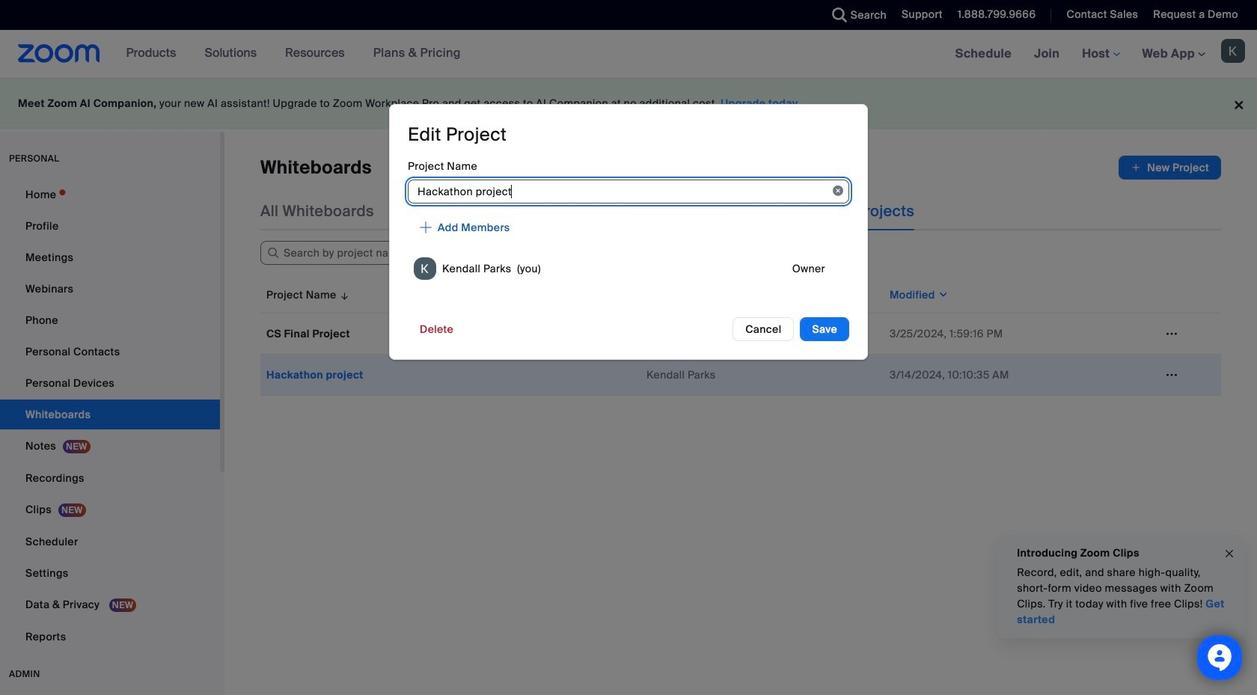 Task type: describe. For each thing, give the bounding box(es) containing it.
product information navigation
[[115, 30, 472, 78]]

tabs of all whiteboard page tab list
[[260, 192, 915, 230]]

kendall parks avatar image
[[414, 258, 436, 280]]

meetings navigation
[[944, 30, 1257, 79]]

1 edit project image from the top
[[1160, 327, 1184, 340]]

add image
[[1131, 160, 1141, 175]]

e.g. Happy Crew text field
[[408, 180, 849, 204]]



Task type: locate. For each thing, give the bounding box(es) containing it.
arrow down image
[[336, 286, 350, 304]]

dialog
[[389, 104, 868, 360]]

0 vertical spatial edit project image
[[1160, 327, 1184, 340]]

application
[[260, 277, 1221, 396]]

banner
[[0, 30, 1257, 79]]

footer
[[0, 78, 1257, 129]]

2 edit project image from the top
[[1160, 368, 1184, 382]]

Search text field
[[260, 241, 440, 265]]

edit project image
[[1160, 327, 1184, 340], [1160, 368, 1184, 382]]

close image
[[1223, 545, 1235, 562]]

1 vertical spatial edit project image
[[1160, 368, 1184, 382]]

kendall parks owner element
[[408, 252, 849, 286]]

personal menu menu
[[0, 180, 220, 653]]

heading
[[408, 123, 507, 146]]



Task type: vqa. For each thing, say whether or not it's contained in the screenshot.
tb
no



